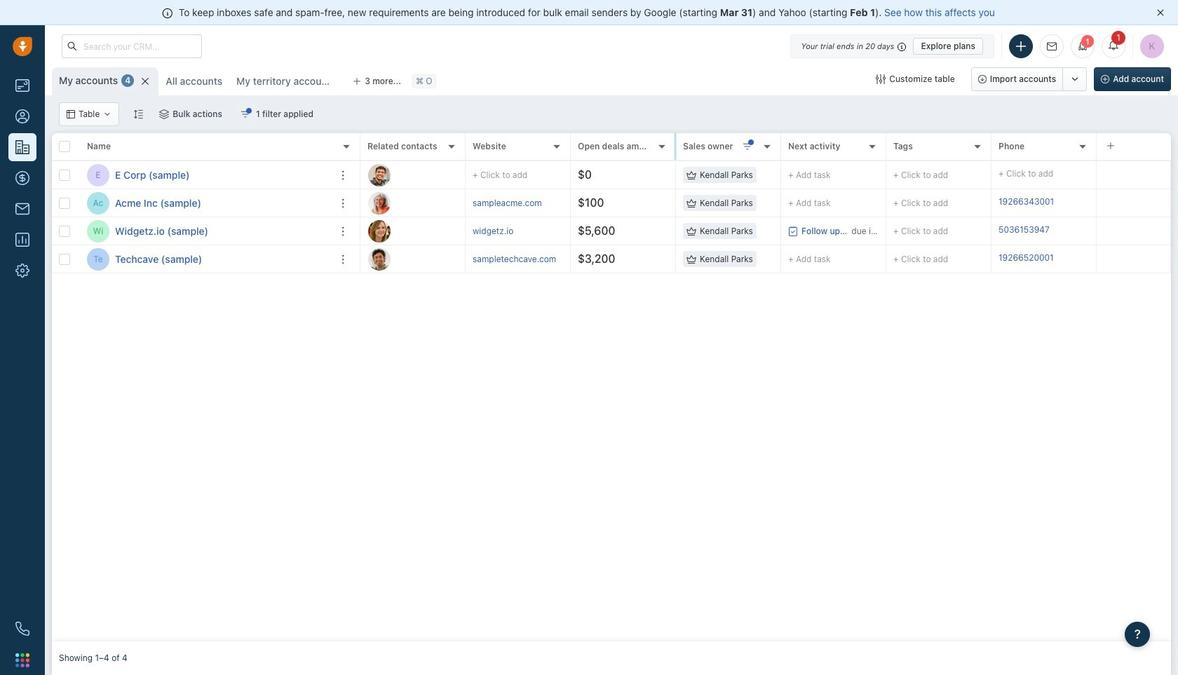 Task type: locate. For each thing, give the bounding box(es) containing it.
group
[[971, 67, 1087, 91]]

2 cell from the top
[[1097, 189, 1171, 217]]

1 row group from the left
[[52, 161, 361, 274]]

grid
[[52, 132, 1171, 642]]

cell for l icon
[[1097, 189, 1171, 217]]

3 cell from the top
[[1097, 217, 1171, 245]]

style_myh0__igzzd8unmi image
[[133, 109, 143, 119]]

2 horizontal spatial container_wx8msf4aqz5i3rn1 image
[[876, 74, 886, 84]]

1 vertical spatial container_wx8msf4aqz5i3rn1 image
[[241, 109, 250, 119]]

cell for j icon
[[1097, 217, 1171, 245]]

Search your CRM... text field
[[62, 34, 202, 58]]

row group
[[52, 161, 361, 274], [361, 161, 1171, 274]]

container_wx8msf4aqz5i3rn1 image
[[876, 74, 886, 84], [241, 109, 250, 119], [687, 254, 696, 264]]

column header
[[80, 133, 361, 161]]

2 vertical spatial container_wx8msf4aqz5i3rn1 image
[[687, 254, 696, 264]]

4 cell from the top
[[1097, 245, 1171, 273]]

1 horizontal spatial container_wx8msf4aqz5i3rn1 image
[[687, 254, 696, 264]]

cell
[[1097, 161, 1171, 189], [1097, 189, 1171, 217], [1097, 217, 1171, 245], [1097, 245, 1171, 273]]

container_wx8msf4aqz5i3rn1 image
[[159, 109, 169, 119], [67, 110, 75, 119], [103, 110, 112, 119], [687, 170, 696, 180], [687, 198, 696, 208], [687, 226, 696, 236], [788, 226, 798, 236]]

row
[[52, 133, 361, 161]]

0 vertical spatial container_wx8msf4aqz5i3rn1 image
[[876, 74, 886, 84]]

freshworks switcher image
[[15, 654, 29, 668]]

press space to select this row. row
[[52, 161, 361, 189], [361, 161, 1171, 189], [52, 189, 361, 217], [361, 189, 1171, 217], [52, 217, 361, 245], [361, 217, 1171, 245], [52, 245, 361, 274], [361, 245, 1171, 274]]

1 cell from the top
[[1097, 161, 1171, 189]]



Task type: vqa. For each thing, say whether or not it's contained in the screenshot.
J image
yes



Task type: describe. For each thing, give the bounding box(es) containing it.
j image
[[368, 220, 391, 242]]

cell for s image
[[1097, 245, 1171, 273]]

0 horizontal spatial container_wx8msf4aqz5i3rn1 image
[[241, 109, 250, 119]]

phone element
[[8, 615, 36, 643]]

cell for j image
[[1097, 161, 1171, 189]]

2 row group from the left
[[361, 161, 1171, 274]]

phone image
[[15, 622, 29, 636]]

send email image
[[1047, 42, 1057, 51]]

j image
[[368, 164, 391, 186]]

s image
[[368, 248, 391, 270]]

l image
[[368, 192, 391, 214]]

close image
[[1157, 9, 1164, 16]]



